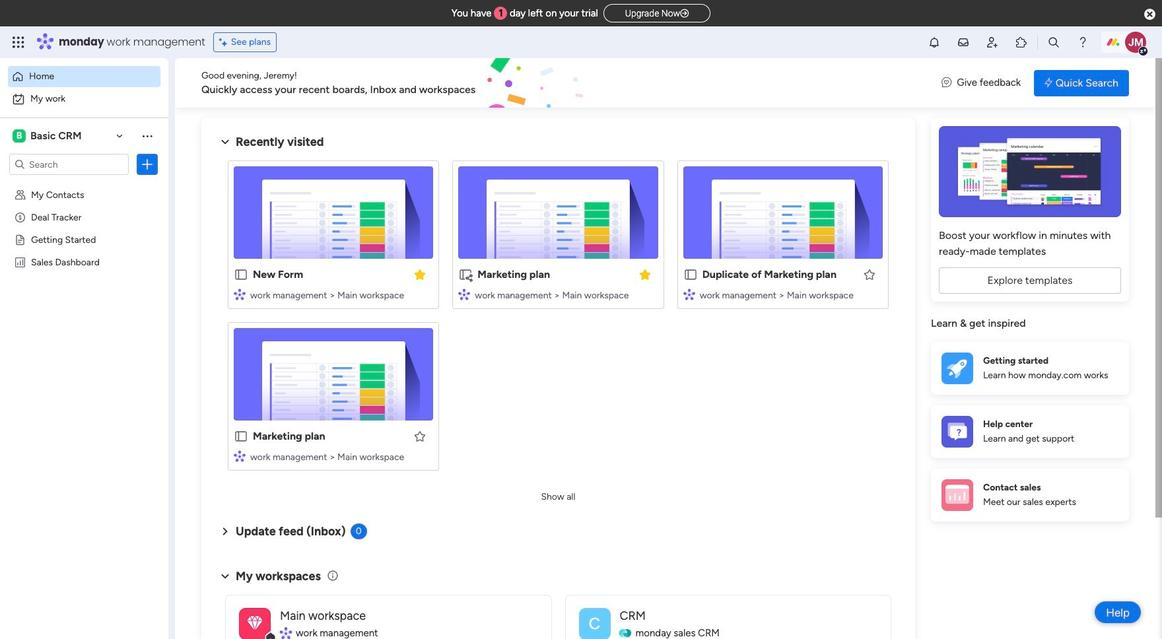 Task type: vqa. For each thing, say whether or not it's contained in the screenshot.
COMPONENT image
no



Task type: locate. For each thing, give the bounding box(es) containing it.
remove from favorites image for public board icon
[[414, 268, 427, 281]]

1 horizontal spatial public board image
[[234, 429, 248, 444]]

2 horizontal spatial public board image
[[683, 267, 698, 282]]

workspace image
[[579, 608, 611, 639], [247, 612, 263, 636]]

dapulse close image
[[1145, 8, 1156, 21]]

workspace image
[[13, 129, 26, 143], [239, 608, 271, 639]]

notifications image
[[928, 36, 941, 49]]

0 vertical spatial workspace image
[[13, 129, 26, 143]]

0 vertical spatial public board image
[[14, 233, 26, 246]]

0 horizontal spatial workspace image
[[247, 612, 263, 636]]

select product image
[[12, 36, 25, 49]]

1 horizontal spatial remove from favorites image
[[638, 268, 652, 281]]

list box
[[0, 181, 168, 451]]

v2 user feedback image
[[942, 75, 952, 90]]

1 horizontal spatial workspace image
[[579, 608, 611, 639]]

0 horizontal spatial workspace image
[[13, 129, 26, 143]]

getting started element
[[931, 342, 1129, 395]]

public board image
[[14, 233, 26, 246], [683, 267, 698, 282], [234, 429, 248, 444]]

templates image image
[[943, 126, 1117, 217]]

shareable board image
[[459, 267, 473, 282]]

invite members image
[[986, 36, 999, 49]]

1 vertical spatial workspace image
[[239, 608, 271, 639]]

see plans image
[[219, 35, 231, 50]]

update feed image
[[957, 36, 970, 49]]

jeremy miller image
[[1125, 32, 1147, 53]]

1 remove from favorites image from the left
[[414, 268, 427, 281]]

1 vertical spatial public board image
[[683, 267, 698, 282]]

option
[[8, 66, 160, 87], [8, 88, 160, 110], [0, 183, 168, 185]]

2 vertical spatial public board image
[[234, 429, 248, 444]]

2 remove from favorites image from the left
[[638, 268, 652, 281]]

monday marketplace image
[[1015, 36, 1028, 49]]

close recently visited image
[[217, 134, 233, 150]]

0 horizontal spatial remove from favorites image
[[414, 268, 427, 281]]

search everything image
[[1047, 36, 1061, 49]]

public dashboard image
[[14, 256, 26, 268]]

0 vertical spatial option
[[8, 66, 160, 87]]

remove from favorites image
[[414, 268, 427, 281], [638, 268, 652, 281]]

options image
[[141, 158, 154, 171]]

open update feed (inbox) image
[[217, 524, 233, 540]]

close my workspaces image
[[217, 568, 233, 584]]

add to favorites image
[[414, 430, 427, 443]]



Task type: describe. For each thing, give the bounding box(es) containing it.
quick search results list box
[[217, 150, 900, 487]]

Search in workspace field
[[28, 157, 110, 172]]

0 element
[[350, 524, 367, 540]]

1 vertical spatial option
[[8, 88, 160, 110]]

help image
[[1077, 36, 1090, 49]]

help center element
[[931, 405, 1129, 458]]

public board image for add to favorites icon
[[683, 267, 698, 282]]

add to favorites image
[[863, 268, 876, 281]]

public board image for add to favorites image
[[234, 429, 248, 444]]

1 horizontal spatial workspace image
[[239, 608, 271, 639]]

2 vertical spatial option
[[0, 183, 168, 185]]

workspace options image
[[141, 129, 154, 142]]

contact sales element
[[931, 469, 1129, 521]]

workspace selection element
[[13, 128, 84, 144]]

0 horizontal spatial public board image
[[14, 233, 26, 246]]

dapulse rightstroke image
[[680, 9, 689, 18]]

public board image
[[234, 267, 248, 282]]

remove from favorites image for shareable board image
[[638, 268, 652, 281]]

workspace image inside image
[[247, 612, 263, 636]]

v2 bolt switch image
[[1045, 76, 1053, 90]]



